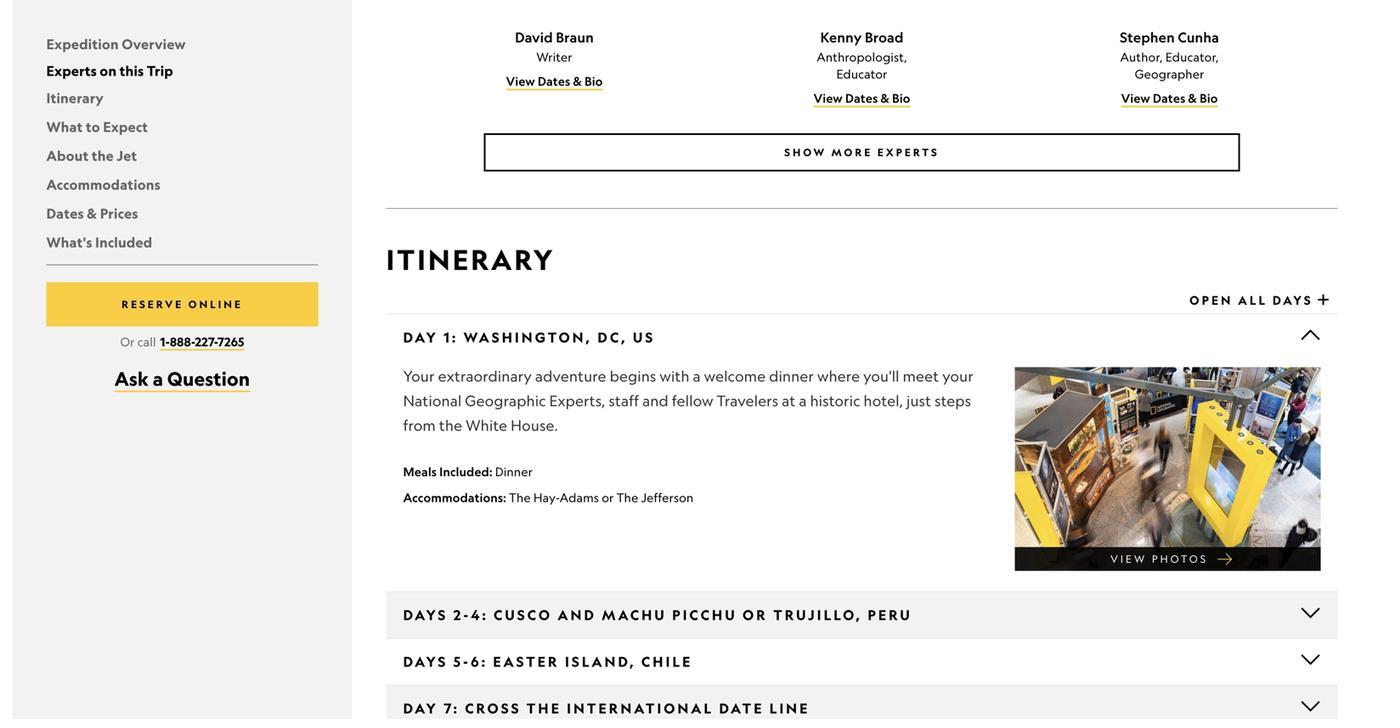 Task type: locate. For each thing, give the bounding box(es) containing it.
itinerary
[[46, 89, 104, 107], [386, 243, 556, 277]]

easter
[[493, 654, 560, 671]]

with
[[660, 368, 690, 385]]

cusco
[[494, 607, 553, 624]]

1 horizontal spatial experts
[[878, 146, 940, 159]]

0 vertical spatial day
[[403, 329, 438, 346]]

a right ask at left bottom
[[153, 367, 163, 391]]

experts on this trip
[[46, 62, 173, 79]]

& down educator in the right of the page
[[881, 91, 890, 106]]

a
[[153, 367, 163, 391], [693, 368, 701, 385], [799, 392, 807, 410]]

picchu
[[672, 607, 738, 624]]

what to expect
[[46, 118, 148, 136]]

the right the or
[[617, 491, 639, 505]]

white
[[466, 417, 508, 435]]

0 horizontal spatial the
[[92, 147, 114, 164]]

the down "dinner"
[[509, 491, 531, 505]]

jet
[[117, 147, 137, 164]]

day 7: cross the international date line
[[403, 700, 810, 718]]

show
[[785, 146, 827, 159]]

hide itinerary info image
[[1301, 325, 1321, 346]]

2 view itinerary info image from the top
[[1301, 650, 1321, 670]]

1 vertical spatial the
[[439, 417, 463, 435]]

1 horizontal spatial bio
[[892, 91, 911, 106]]

just
[[907, 392, 932, 410]]

accommodations:
[[403, 491, 507, 506]]

1 vertical spatial day
[[403, 700, 438, 718]]

days left the 5-
[[403, 654, 448, 671]]

a inside ask a question button
[[153, 367, 163, 391]]

dates & prices link
[[46, 205, 138, 222]]

0 vertical spatial view itinerary info image
[[1301, 603, 1321, 623]]

2 day from the top
[[403, 700, 438, 718]]

hay-
[[534, 491, 560, 505]]

2 vertical spatial days
[[403, 654, 448, 671]]

expedition
[[46, 35, 119, 53]]

question
[[167, 367, 250, 391]]

trip
[[147, 62, 173, 79]]

ask a question button
[[114, 367, 250, 393]]

prices
[[100, 205, 138, 222]]

view down 'geographer' on the right top of page
[[1122, 91, 1151, 106]]

trujillo,
[[774, 607, 863, 624]]

and
[[558, 607, 597, 624]]

day left 1:
[[403, 329, 438, 346]]

0 vertical spatial itinerary
[[46, 89, 104, 107]]

the
[[527, 700, 562, 718]]

experts up itinerary link
[[46, 62, 97, 79]]

ask
[[114, 367, 149, 391]]

what
[[46, 118, 83, 136]]

days
[[1273, 293, 1314, 308], [403, 607, 448, 624], [403, 654, 448, 671]]

dates down educator in the right of the page
[[846, 91, 878, 106]]

dates for stephen
[[1153, 91, 1186, 106]]

bio down braun
[[585, 74, 603, 89]]

dates & prices
[[46, 205, 138, 222]]

view for david
[[506, 74, 535, 89]]

1 vertical spatial itinerary
[[386, 243, 556, 277]]

2 horizontal spatial view dates & bio
[[1122, 91, 1218, 106]]

0 horizontal spatial a
[[153, 367, 163, 391]]

view dates & bio
[[506, 74, 603, 89], [814, 91, 911, 106], [1122, 91, 1218, 106]]

the inside your extraordinary adventure begins with a welcome dinner where you'll meet your national geographic experts, staff and fellow travelers at a historic hotel, just steps from the white house.
[[439, 417, 463, 435]]

or
[[120, 335, 135, 349]]

a right with
[[693, 368, 701, 385]]

view dates & bio down educator in the right of the page
[[814, 91, 911, 106]]

0 horizontal spatial bio
[[585, 74, 603, 89]]

kenny
[[821, 29, 862, 46]]

1 day from the top
[[403, 329, 438, 346]]

1 view itinerary info image from the top
[[1301, 603, 1321, 623]]

1 vertical spatial days
[[403, 607, 448, 624]]

bio for david braun
[[585, 74, 603, 89]]

date
[[719, 700, 764, 718]]

ask a question
[[114, 367, 250, 391]]

this
[[120, 62, 144, 79]]

&
[[573, 74, 582, 89], [881, 91, 890, 106], [1189, 91, 1198, 106], [87, 205, 97, 222]]

1 horizontal spatial a
[[693, 368, 701, 385]]

a right at
[[799, 392, 807, 410]]

the down national
[[439, 417, 463, 435]]

what's included link
[[46, 234, 152, 251]]

steps
[[935, 392, 972, 410]]

view for stephen
[[1122, 91, 1151, 106]]

0 vertical spatial experts
[[46, 62, 97, 79]]

view dates & bio for kenny
[[814, 91, 911, 106]]

1 horizontal spatial view dates & bio
[[814, 91, 911, 106]]

dates down writer
[[538, 74, 571, 89]]

dinner
[[495, 465, 533, 479]]

1 horizontal spatial the
[[617, 491, 639, 505]]

2-
[[454, 607, 471, 624]]

view itinerary info image
[[1301, 697, 1321, 717]]

1 vertical spatial view itinerary info image
[[1301, 650, 1321, 670]]

bio for stephen cunha
[[1200, 91, 1218, 106]]

1 vertical spatial experts
[[878, 146, 940, 159]]

adams
[[560, 491, 599, 505]]

an overhead view of a national geographic display, including a hanging 3d logo image
[[1015, 368, 1321, 572]]

experts right more
[[878, 146, 940, 159]]

experts on this trip link
[[46, 62, 173, 79]]

itinerary up what
[[46, 89, 104, 107]]

braun
[[556, 29, 594, 46]]

writer
[[537, 50, 573, 64]]

you'll
[[864, 368, 900, 385]]

days left plus icon
[[1273, 293, 1314, 308]]

view photos
[[1111, 553, 1209, 566]]

dates
[[538, 74, 571, 89], [846, 91, 878, 106], [1153, 91, 1186, 106], [46, 205, 84, 222]]

view left photos
[[1111, 553, 1148, 566]]

& down 'david braun writer'
[[573, 74, 582, 89]]

view itinerary info image
[[1301, 603, 1321, 623], [1301, 650, 1321, 670]]

2 the from the left
[[617, 491, 639, 505]]

international
[[567, 700, 714, 718]]

dc,
[[598, 329, 628, 346]]

dates down 'geographer' on the right top of page
[[1153, 91, 1186, 106]]

days left the 2-
[[403, 607, 448, 624]]

machu
[[602, 607, 667, 624]]

1 horizontal spatial the
[[439, 417, 463, 435]]

bio down anthropologist,
[[892, 91, 911, 106]]

view for kenny
[[814, 91, 843, 106]]

plus icon image
[[1318, 290, 1330, 310]]

accommodations link
[[46, 176, 161, 193]]

0 horizontal spatial itinerary
[[46, 89, 104, 107]]

view down educator in the right of the page
[[814, 91, 843, 106]]

island,
[[565, 654, 636, 671]]

about
[[46, 147, 89, 164]]

expedition overview
[[46, 35, 186, 53]]

view down david
[[506, 74, 535, 89]]

dates for david
[[538, 74, 571, 89]]

experts inside show more experts button
[[878, 146, 940, 159]]

day for day 1:
[[403, 329, 438, 346]]

itinerary up 1:
[[386, 243, 556, 277]]

what's included
[[46, 234, 152, 251]]

1 horizontal spatial itinerary
[[386, 243, 556, 277]]

view itinerary info image for easter island, chile
[[1301, 650, 1321, 670]]

0 horizontal spatial view dates & bio
[[506, 74, 603, 89]]

days 5-6: easter island, chile
[[403, 654, 693, 671]]

0 horizontal spatial experts
[[46, 62, 97, 79]]

view
[[506, 74, 535, 89], [814, 91, 843, 106], [1122, 91, 1151, 106], [1111, 553, 1148, 566]]

1-
[[160, 334, 170, 350]]

where
[[818, 368, 860, 385]]

& down 'geographer' on the right top of page
[[1189, 91, 1198, 106]]

0 horizontal spatial the
[[509, 491, 531, 505]]

dinner
[[769, 368, 814, 385]]

the left jet
[[92, 147, 114, 164]]

your extraordinary adventure begins with a welcome dinner where you'll meet your national geographic experts, staff and fellow travelers at a historic hotel, just steps from the white house.
[[403, 368, 974, 435]]

days 2-4: cusco and machu picchu or trujillo, peru
[[403, 607, 913, 624]]

fellow
[[672, 392, 714, 410]]

kenny broad anthropologist, educator
[[817, 29, 908, 81]]

dates up what's
[[46, 205, 84, 222]]

day
[[403, 329, 438, 346], [403, 700, 438, 718]]

0 vertical spatial the
[[92, 147, 114, 164]]

2 horizontal spatial bio
[[1200, 91, 1218, 106]]

view dates & bio down 'geographer' on the right top of page
[[1122, 91, 1218, 106]]

on
[[100, 62, 117, 79]]

1 the from the left
[[509, 491, 531, 505]]

view dates & bio down writer
[[506, 74, 603, 89]]

photos
[[1152, 553, 1209, 566]]

bio down the educator,
[[1200, 91, 1218, 106]]

view itinerary info image for cusco and machu picchu or trujillo, peru
[[1301, 603, 1321, 623]]

day left 7:
[[403, 700, 438, 718]]

washington,
[[464, 329, 592, 346]]



Task type: describe. For each thing, give the bounding box(es) containing it.
us
[[633, 329, 656, 346]]

cross
[[465, 700, 521, 718]]

begins
[[610, 368, 657, 385]]

accommodations: the hay-adams or the jefferson
[[403, 491, 694, 506]]

7265
[[217, 334, 244, 350]]

& for braun
[[573, 74, 582, 89]]

house.
[[511, 417, 558, 435]]

what to expect link
[[46, 118, 148, 136]]

geographer
[[1135, 67, 1205, 81]]

reserve online
[[122, 298, 243, 311]]

staff
[[609, 392, 639, 410]]

days for days 5-6: easter island, chile
[[403, 654, 448, 671]]

david braun writer
[[515, 29, 594, 64]]

expedition overview link
[[46, 35, 186, 53]]

0 vertical spatial days
[[1273, 293, 1314, 308]]

and
[[643, 392, 669, 410]]

extraordinary
[[438, 368, 532, 385]]

5-
[[454, 654, 471, 671]]

reserve online link
[[46, 283, 318, 327]]

anthropologist,
[[817, 50, 908, 64]]

expect
[[103, 118, 148, 136]]

adventure
[[535, 368, 607, 385]]

888-
[[170, 334, 195, 350]]

to
[[86, 118, 100, 136]]

or
[[602, 491, 614, 505]]

included
[[95, 234, 152, 251]]

welcome
[[704, 368, 766, 385]]

open all days
[[1190, 293, 1314, 308]]

view dates & bio for david
[[506, 74, 603, 89]]

hotel,
[[864, 392, 904, 410]]

days for days 2-4: cusco and machu picchu or trujillo, peru
[[403, 607, 448, 624]]

1-888-227-7265 link
[[160, 334, 244, 351]]

jefferson
[[641, 491, 694, 505]]

& for broad
[[881, 91, 890, 106]]

day 1: washington, dc, us
[[403, 329, 656, 346]]

or
[[743, 607, 768, 624]]

view dates & bio for stephen
[[1122, 91, 1218, 106]]

dates for kenny
[[846, 91, 878, 106]]

historic
[[810, 392, 861, 410]]

stephen cunha author, educator, geographer
[[1120, 29, 1220, 81]]

travelers
[[717, 392, 779, 410]]

& for cunha
[[1189, 91, 1198, 106]]

broad
[[865, 29, 904, 46]]

included:
[[440, 465, 493, 480]]

call
[[137, 335, 156, 349]]

chile
[[642, 654, 693, 671]]

arrow right new icon image
[[1217, 551, 1234, 568]]

reserve
[[122, 298, 184, 311]]

itinerary link
[[46, 89, 104, 107]]

& left 'prices'
[[87, 205, 97, 222]]

your
[[943, 368, 974, 385]]

author,
[[1121, 50, 1163, 64]]

about the jet link
[[46, 147, 137, 164]]

or call 1-888-227-7265
[[120, 334, 244, 350]]

4:
[[471, 607, 488, 624]]

7:
[[444, 700, 460, 718]]

meals
[[403, 465, 437, 480]]

day for day 7:
[[403, 700, 438, 718]]

peru
[[868, 607, 913, 624]]

accommodations
[[46, 176, 161, 193]]

david
[[515, 29, 553, 46]]

at
[[782, 392, 796, 410]]

what's
[[46, 234, 92, 251]]

educator
[[837, 67, 888, 81]]

educator,
[[1166, 50, 1219, 64]]

meals included: dinner
[[403, 465, 533, 480]]

geographic
[[465, 392, 546, 410]]

about the jet
[[46, 147, 137, 164]]

open
[[1190, 293, 1234, 308]]

all
[[1239, 293, 1268, 308]]

2 horizontal spatial a
[[799, 392, 807, 410]]

line
[[770, 700, 810, 718]]

bio for kenny broad
[[892, 91, 911, 106]]

show more experts
[[785, 146, 940, 159]]

227-
[[195, 334, 217, 350]]

overview
[[122, 35, 186, 53]]



Task type: vqa. For each thing, say whether or not it's contained in the screenshot.
16
no



